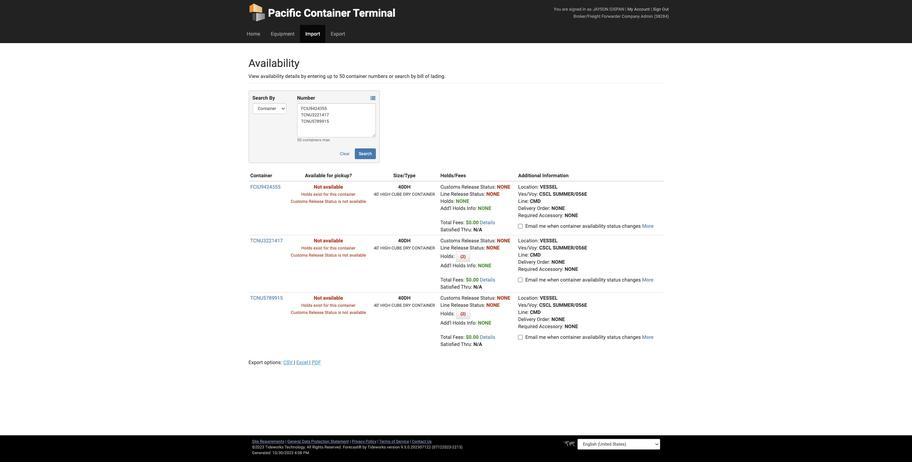 Task type: describe. For each thing, give the bounding box(es) containing it.
add'l holds info: none for tcnu5789915
[[441, 321, 492, 326]]

location : vessel ves/voy: cscl summer/056e line: cmd delivery order : none required accessory : none for tcnu5789915
[[519, 296, 588, 330]]

status for tcnu3221417
[[607, 277, 621, 283]]

email me when container availability status changes more for tcnu3221417
[[526, 277, 654, 283]]

n/a for fciu9424355
[[474, 227, 483, 233]]

ves/voy: for tcnu5789915
[[519, 303, 538, 308]]

excel
[[297, 360, 308, 366]]

account
[[635, 7, 650, 12]]

contact
[[412, 440, 426, 445]]

| left general
[[286, 440, 287, 445]]

cscl for tcnu3221417
[[540, 245, 552, 251]]

| left my
[[626, 7, 627, 12]]

fees: for fciu9424355
[[453, 220, 465, 226]]

0 horizontal spatial by
[[301, 73, 307, 79]]

options:
[[264, 360, 282, 366]]

| up forecast®
[[350, 440, 351, 445]]

status for tcnu5789915
[[607, 335, 621, 341]]

container for fciu9424355
[[412, 192, 435, 197]]

equipment button
[[266, 25, 300, 43]]

delivery for tcnu5789915
[[519, 317, 536, 323]]

order for tcnu3221417
[[537, 260, 550, 265]]

delivery for tcnu3221417
[[519, 260, 536, 265]]

search by
[[253, 95, 275, 101]]

available
[[305, 173, 326, 179]]

40dh for tcnu5789915
[[398, 296, 411, 301]]

2 horizontal spatial by
[[411, 73, 416, 79]]

version
[[387, 446, 400, 450]]

of inside site requirements | general data protection statement | privacy policy | terms of service | contact us ©2023 tideworks technology. all rights reserved. forecast® by tideworks version 9.5.0.202307122 (07122023-2213) generated: 10/30/2023 4:08 pm
[[392, 440, 396, 445]]

equipment
[[271, 31, 295, 37]]

bill
[[418, 73, 424, 79]]

40' for tcnu5789915
[[374, 303, 380, 308]]

csv link
[[283, 360, 294, 366]]

details for tcnu3221417
[[480, 277, 496, 283]]

vessel for tcnu5789915
[[540, 296, 558, 301]]

technology.
[[285, 446, 306, 450]]

details
[[285, 73, 300, 79]]

for for fciu9424355
[[324, 192, 329, 197]]

for for tcnu3221417
[[324, 246, 329, 251]]

total fees: $0.00 details satisfied thru: n/a for tcnu5789915
[[441, 335, 496, 348]]

40' for tcnu3221417
[[374, 246, 380, 251]]

to
[[334, 73, 338, 79]]

pacific container terminal
[[268, 7, 396, 19]]

40dh 40' high cube dry container for fciu9424355
[[374, 184, 435, 197]]

as
[[588, 7, 592, 12]]

this for fciu9424355
[[330, 192, 337, 197]]

forecast®
[[343, 446, 362, 450]]

broker/freight
[[574, 14, 601, 19]]

not available holds exist for this container customs release status is not available for tcnu3221417
[[291, 238, 366, 258]]

search button
[[355, 149, 376, 159]]

1 horizontal spatial of
[[425, 73, 430, 79]]

40dh 40' high cube dry container for tcnu3221417
[[374, 238, 435, 251]]

site
[[252, 440, 259, 445]]

not for fciu9424355
[[343, 199, 349, 204]]

1 horizontal spatial 50
[[340, 73, 345, 79]]

service
[[396, 440, 409, 445]]

details link for tcnu5789915
[[480, 335, 496, 341]]

required for tcnu5789915
[[519, 324, 538, 330]]

pickup?
[[335, 173, 352, 179]]

cube for fciu9424355
[[392, 192, 402, 197]]

not available holds exist for this container customs release status is not available for tcnu5789915
[[291, 296, 366, 316]]

high for tcnu3221417
[[381, 246, 391, 251]]

cube for tcnu5789915
[[392, 303, 402, 308]]

0 horizontal spatial 50
[[297, 138, 302, 143]]

location for tcnu3221417
[[519, 238, 538, 244]]

number
[[297, 95, 315, 101]]

import
[[306, 31, 320, 37]]

information
[[543, 173, 569, 179]]

is for fciu9424355
[[338, 199, 341, 204]]

jayson
[[593, 7, 609, 12]]

additional
[[519, 173, 542, 179]]

show list image
[[371, 96, 376, 101]]

holds: for tcnu3221417
[[441, 254, 456, 260]]

location for tcnu5789915
[[519, 296, 538, 301]]

tcnu3221417 link
[[251, 238, 283, 244]]

admin
[[641, 14, 654, 19]]

me for tcnu5789915
[[539, 335, 546, 341]]

when for fciu9424355
[[548, 224, 560, 229]]

more link for fciu9424355
[[643, 224, 654, 229]]

50 containers max
[[297, 138, 330, 143]]

fciu9424355
[[251, 184, 281, 190]]

not for fciu9424355
[[314, 184, 322, 190]]

my
[[628, 7, 634, 12]]

$0.00 for tcnu5789915
[[466, 335, 479, 341]]

csv
[[283, 360, 293, 366]]

pacific container terminal link
[[249, 0, 396, 25]]

containers
[[303, 138, 322, 143]]

required for tcnu3221417
[[519, 267, 538, 272]]

40dh for fciu9424355
[[398, 184, 411, 190]]

summer/056e for tcnu3221417
[[553, 245, 588, 251]]

terms
[[380, 440, 391, 445]]

home button
[[242, 25, 266, 43]]

excel link
[[297, 360, 310, 366]]

import button
[[300, 25, 326, 43]]

holds inside customs release status : none line release status : none holds: none add'l holds info: none
[[453, 206, 466, 211]]

(2) for tcnu3221417
[[461, 255, 466, 260]]

©2023 tideworks
[[252, 446, 284, 450]]

line for tcnu3221417
[[441, 245, 450, 251]]

more for fciu9424355
[[643, 224, 654, 229]]

changes for tcnu5789915
[[623, 335, 641, 341]]

is for tcnu3221417
[[338, 253, 341, 258]]

ves/voy: for fciu9424355
[[519, 192, 538, 197]]

sign out link
[[654, 7, 670, 12]]

changes for fciu9424355
[[623, 224, 641, 229]]

2213)
[[453, 446, 463, 450]]

satisfied for tcnu5789915
[[441, 342, 460, 348]]

tcnu5789915
[[251, 296, 283, 301]]

data
[[302, 440, 310, 445]]

us
[[427, 440, 432, 445]]

availability for fciu9424355
[[583, 224, 606, 229]]

customs release status : none line release status : none holds: none add'l holds info: none
[[441, 184, 511, 211]]

container for tcnu3221417
[[412, 246, 435, 251]]

size/type
[[394, 173, 416, 179]]

email for tcnu3221417
[[526, 277, 538, 283]]

more link for tcnu5789915
[[643, 335, 654, 341]]

general
[[288, 440, 301, 445]]

dry for fciu9424355
[[403, 192, 411, 197]]

holds: for tcnu5789915
[[441, 311, 456, 317]]

protection
[[311, 440, 330, 445]]

entering
[[308, 73, 326, 79]]

thru: for fciu9424355
[[461, 227, 473, 233]]

details for tcnu5789915
[[480, 335, 496, 341]]

total fees: $0.00 details satisfied thru: n/a for tcnu3221417
[[441, 277, 496, 290]]

my account link
[[628, 7, 650, 12]]

site requirements | general data protection statement | privacy policy | terms of service | contact us ©2023 tideworks technology. all rights reserved. forecast® by tideworks version 9.5.0.202307122 (07122023-2213) generated: 10/30/2023 4:08 pm
[[252, 440, 463, 456]]

for for tcnu5789915
[[324, 303, 329, 308]]

out
[[663, 7, 670, 12]]

cmd for tcnu3221417
[[530, 252, 541, 258]]

export button
[[326, 25, 351, 43]]

site requirements link
[[252, 440, 285, 445]]

(38284)
[[655, 14, 670, 19]]

summer/056e for fciu9424355
[[553, 192, 588, 197]]

sign
[[654, 7, 662, 12]]

pacific
[[268, 7, 301, 19]]

max
[[323, 138, 330, 143]]

4:08
[[295, 451, 302, 456]]

home
[[247, 31, 260, 37]]

general data protection statement link
[[288, 440, 349, 445]]

me for fciu9424355
[[539, 224, 546, 229]]

details for fciu9424355
[[480, 220, 496, 226]]

statement
[[331, 440, 349, 445]]

view availability details by entering up to 50 container numbers or search by bill of lading.
[[249, 73, 446, 79]]

search for search by
[[253, 95, 268, 101]]

available for pickup?
[[305, 173, 352, 179]]

lading.
[[431, 73, 446, 79]]

numbers
[[369, 73, 388, 79]]

this for tcnu3221417
[[330, 246, 337, 251]]

gispan
[[610, 7, 625, 12]]

contact us link
[[412, 440, 432, 445]]

container for tcnu5789915
[[412, 303, 435, 308]]

email for fciu9424355
[[526, 224, 538, 229]]

up
[[327, 73, 333, 79]]

accessory for tcnu3221417
[[540, 267, 563, 272]]



Task type: vqa. For each thing, say whether or not it's contained in the screenshot.
first Total from the bottom
yes



Task type: locate. For each thing, give the bounding box(es) containing it.
1 customs release status : none line release status : none from the top
[[441, 238, 511, 251]]

0 vertical spatial required
[[519, 213, 538, 219]]

fees: for tcnu3221417
[[453, 277, 465, 283]]

1 cube from the top
[[392, 192, 402, 197]]

1 vertical spatial email me when container availability status changes more
[[526, 277, 654, 283]]

info: inside customs release status : none line release status : none holds: none add'l holds info: none
[[467, 206, 477, 211]]

n/a for tcnu3221417
[[474, 285, 483, 290]]

1 vertical spatial exist
[[314, 246, 323, 251]]

2 this from the top
[[330, 246, 337, 251]]

0 vertical spatial satisfied
[[441, 227, 460, 233]]

0 vertical spatial email
[[526, 224, 538, 229]]

2 container from the top
[[412, 246, 435, 251]]

add'l holds info: none
[[441, 263, 492, 269], [441, 321, 492, 326]]

when for tcnu3221417
[[548, 277, 560, 283]]

line: for fciu9424355
[[519, 199, 529, 204]]

info: for tcnu3221417
[[467, 263, 477, 269]]

by
[[301, 73, 307, 79], [411, 73, 416, 79], [363, 446, 367, 450]]

order for fciu9424355
[[537, 206, 550, 211]]

fciu9424355 link
[[251, 184, 281, 190]]

0 vertical spatial location
[[519, 184, 538, 190]]

| right csv
[[294, 360, 295, 366]]

1 vertical spatial 50
[[297, 138, 302, 143]]

9.5.0.202307122
[[401, 446, 431, 450]]

2 vertical spatial container
[[412, 303, 435, 308]]

by
[[270, 95, 275, 101]]

| left sign
[[651, 7, 653, 12]]

1 vertical spatial order
[[537, 260, 550, 265]]

not for tcnu5789915
[[343, 311, 349, 316]]

3 order from the top
[[537, 317, 550, 323]]

1 fees: from the top
[[453, 220, 465, 226]]

requirements
[[260, 440, 285, 445]]

not for tcnu3221417
[[343, 253, 349, 258]]

privacy policy link
[[352, 440, 377, 445]]

customs release status : none line release status : none for tcnu5789915
[[441, 296, 511, 308]]

thru: for tcnu3221417
[[461, 285, 473, 290]]

pdf
[[312, 360, 321, 366]]

you
[[554, 7, 562, 12]]

50 left "containers"
[[297, 138, 302, 143]]

in
[[583, 7, 587, 12]]

high for fciu9424355
[[381, 192, 391, 197]]

3 40dh 40' high cube dry container from the top
[[374, 296, 435, 308]]

0 vertical spatial (2) link
[[456, 252, 471, 262]]

(2) for tcnu5789915
[[461, 312, 466, 317]]

availability for tcnu3221417
[[583, 277, 606, 283]]

0 vertical spatial container
[[412, 192, 435, 197]]

1 horizontal spatial export
[[331, 31, 346, 37]]

search
[[253, 95, 268, 101], [359, 152, 372, 157]]

0 vertical spatial email me when container availability status changes more
[[526, 224, 654, 229]]

3 email me when container availability status changes more from the top
[[526, 335, 654, 341]]

0 vertical spatial line
[[441, 192, 450, 197]]

(2)
[[461, 255, 466, 260], [461, 312, 466, 317]]

2 40dh from the top
[[398, 238, 411, 244]]

0 horizontal spatial search
[[253, 95, 268, 101]]

clear
[[340, 152, 350, 157]]

2 40dh 40' high cube dry container from the top
[[374, 238, 435, 251]]

2 cscl from the top
[[540, 245, 552, 251]]

3 more link from the top
[[643, 335, 654, 341]]

2 vertical spatial 40dh
[[398, 296, 411, 301]]

2 vertical spatial email me when container availability status changes more
[[526, 335, 654, 341]]

2 thru: from the top
[[461, 285, 473, 290]]

3 line: from the top
[[519, 310, 529, 316]]

1 vertical spatial location : vessel ves/voy: cscl summer/056e line: cmd delivery order : none required accessory : none
[[519, 238, 588, 272]]

container
[[304, 7, 351, 19], [251, 173, 272, 179]]

1 (2) link from the top
[[456, 252, 471, 262]]

1 high from the top
[[381, 192, 391, 197]]

email
[[526, 224, 538, 229], [526, 277, 538, 283], [526, 335, 538, 341]]

(2) link for tcnu5789915
[[456, 309, 471, 320]]

1 vertical spatial of
[[392, 440, 396, 445]]

0 vertical spatial info:
[[467, 206, 477, 211]]

1 vertical spatial not
[[314, 238, 322, 244]]

cmd for fciu9424355
[[530, 199, 541, 204]]

customs release status : none line release status : none
[[441, 238, 511, 251], [441, 296, 511, 308]]

3 vessel from the top
[[540, 296, 558, 301]]

line: for tcnu5789915
[[519, 310, 529, 316]]

clear button
[[336, 149, 354, 159]]

n/a for tcnu5789915
[[474, 342, 483, 348]]

0 vertical spatial add'l
[[441, 206, 452, 211]]

1 vertical spatial add'l
[[441, 263, 452, 269]]

1 accessory from the top
[[540, 213, 563, 219]]

2 ves/voy: from the top
[[519, 245, 538, 251]]

changes for tcnu3221417
[[623, 277, 641, 283]]

2 vertical spatial n/a
[[474, 342, 483, 348]]

3 cube from the top
[[392, 303, 402, 308]]

1 summer/056e from the top
[[553, 192, 588, 197]]

2 vertical spatial add'l
[[441, 321, 452, 326]]

1 vertical spatial fees:
[[453, 277, 465, 283]]

Number text field
[[297, 103, 376, 138]]

40dh 40' high cube dry container for tcnu5789915
[[374, 296, 435, 308]]

2 vertical spatial location : vessel ves/voy: cscl summer/056e line: cmd delivery order : none required accessory : none
[[519, 296, 588, 330]]

email me when container availability status changes more for fciu9424355
[[526, 224, 654, 229]]

2 status from the top
[[607, 277, 621, 283]]

1 vertical spatial cscl
[[540, 245, 552, 251]]

None checkbox
[[519, 278, 523, 283]]

1 vertical spatial email
[[526, 277, 538, 283]]

0 vertical spatial $0.00
[[466, 220, 479, 226]]

2 (2) from the top
[[461, 312, 466, 317]]

2 is from the top
[[338, 253, 341, 258]]

0 vertical spatial total fees: $0.00 details satisfied thru: n/a
[[441, 220, 496, 233]]

export for export options: csv | excel | pdf
[[249, 360, 263, 366]]

info:
[[467, 206, 477, 211], [467, 263, 477, 269], [467, 321, 477, 326]]

0 vertical spatial 40dh
[[398, 184, 411, 190]]

tcnu3221417
[[251, 238, 283, 244]]

1 vertical spatial info:
[[467, 263, 477, 269]]

policy
[[366, 440, 377, 445]]

3 details from the top
[[480, 335, 496, 341]]

1 vertical spatial $0.00
[[466, 277, 479, 283]]

3 delivery from the top
[[519, 317, 536, 323]]

1 vertical spatial holds:
[[441, 254, 456, 260]]

1 not from the top
[[314, 184, 322, 190]]

2 vertical spatial when
[[548, 335, 560, 341]]

3 accessory from the top
[[540, 324, 563, 330]]

export down "pacific container terminal"
[[331, 31, 346, 37]]

1 (2) from the top
[[461, 255, 466, 260]]

or
[[389, 73, 394, 79]]

0 vertical spatial customs release status : none line release status : none
[[441, 238, 511, 251]]

cscl for fciu9424355
[[540, 192, 552, 197]]

search for search
[[359, 152, 372, 157]]

summer/056e for tcnu5789915
[[553, 303, 588, 308]]

1 vertical spatial details link
[[480, 277, 496, 283]]

3 total from the top
[[441, 335, 452, 341]]

vessel for fciu9424355
[[540, 184, 558, 190]]

1 40' from the top
[[374, 192, 380, 197]]

2 vertical spatial info:
[[467, 321, 477, 326]]

3 $0.00 from the top
[[466, 335, 479, 341]]

location
[[519, 184, 538, 190], [519, 238, 538, 244], [519, 296, 538, 301]]

not
[[314, 184, 322, 190], [314, 238, 322, 244], [314, 296, 322, 301]]

3 when from the top
[[548, 335, 560, 341]]

3 satisfied from the top
[[441, 342, 460, 348]]

1 not available holds exist for this container customs release status is not available from the top
[[291, 184, 366, 204]]

3 email from the top
[[526, 335, 538, 341]]

line: for tcnu3221417
[[519, 252, 529, 258]]

ves/voy: for tcnu3221417
[[519, 245, 538, 251]]

holds/fees
[[441, 173, 466, 179]]

1 vertical spatial cmd
[[530, 252, 541, 258]]

2 accessory from the top
[[540, 267, 563, 272]]

required
[[519, 213, 538, 219], [519, 267, 538, 272], [519, 324, 538, 330]]

reserved.
[[325, 446, 342, 450]]

by right details
[[301, 73, 307, 79]]

1 vertical spatial 40dh
[[398, 238, 411, 244]]

2 vertical spatial required
[[519, 324, 538, 330]]

export options: csv | excel | pdf
[[249, 360, 321, 366]]

fees: for tcnu5789915
[[453, 335, 465, 341]]

0 vertical spatial fees:
[[453, 220, 465, 226]]

1 vertical spatial cube
[[392, 246, 402, 251]]

2 holds: from the top
[[441, 254, 456, 260]]

1 order from the top
[[537, 206, 550, 211]]

1 required from the top
[[519, 213, 538, 219]]

3 this from the top
[[330, 303, 337, 308]]

2 vertical spatial 40'
[[374, 303, 380, 308]]

0 vertical spatial is
[[338, 199, 341, 204]]

2 not available holds exist for this container customs release status is not available from the top
[[291, 238, 366, 258]]

2 add'l holds info: none from the top
[[441, 321, 492, 326]]

1 horizontal spatial by
[[363, 446, 367, 450]]

info: for tcnu5789915
[[467, 321, 477, 326]]

dry for tcnu5789915
[[403, 303, 411, 308]]

3 details link from the top
[[480, 335, 496, 341]]

exist for tcnu5789915
[[314, 303, 323, 308]]

release
[[462, 184, 480, 190], [451, 192, 469, 197], [309, 199, 324, 204], [462, 238, 480, 244], [451, 245, 469, 251], [309, 253, 324, 258], [462, 296, 480, 301], [451, 303, 469, 308], [309, 311, 324, 316]]

total for fciu9424355
[[441, 220, 452, 226]]

(07122023-
[[432, 446, 453, 450]]

export left options:
[[249, 360, 263, 366]]

3 not from the top
[[314, 296, 322, 301]]

location : vessel ves/voy: cscl summer/056e line: cmd delivery order : none required accessory : none for tcnu3221417
[[519, 238, 588, 272]]

2 not from the top
[[343, 253, 349, 258]]

| up tideworks
[[378, 440, 379, 445]]

3 40' from the top
[[374, 303, 380, 308]]

50 right to
[[340, 73, 345, 79]]

total for tcnu5789915
[[441, 335, 452, 341]]

export inside dropdown button
[[331, 31, 346, 37]]

1 $0.00 from the top
[[466, 220, 479, 226]]

privacy
[[352, 440, 365, 445]]

2 vertical spatial high
[[381, 303, 391, 308]]

you are signed in as jayson gispan | my account | sign out broker/freight forwarder company admin (38284)
[[554, 7, 670, 19]]

high for tcnu5789915
[[381, 303, 391, 308]]

customs release status : none line release status : none for tcnu3221417
[[441, 238, 511, 251]]

terms of service link
[[380, 440, 409, 445]]

me for tcnu3221417
[[539, 277, 546, 283]]

3 me from the top
[[539, 335, 546, 341]]

all
[[307, 446, 312, 450]]

total fees: $0.00 details satisfied thru: n/a
[[441, 220, 496, 233], [441, 277, 496, 290], [441, 335, 496, 348]]

status for fciu9424355
[[607, 224, 621, 229]]

email for tcnu5789915
[[526, 335, 538, 341]]

2 vertical spatial location
[[519, 296, 538, 301]]

2 more link from the top
[[643, 277, 654, 283]]

1 vertical spatial delivery
[[519, 260, 536, 265]]

1 email me when container availability status changes more from the top
[[526, 224, 654, 229]]

1 vertical spatial not available holds exist for this container customs release status is not available
[[291, 238, 366, 258]]

2 cube from the top
[[392, 246, 402, 251]]

2 location from the top
[[519, 238, 538, 244]]

add'l holds info: none for tcnu3221417
[[441, 263, 492, 269]]

2 vertical spatial cscl
[[540, 303, 552, 308]]

3 add'l from the top
[[441, 321, 452, 326]]

accessory for tcnu5789915
[[540, 324, 563, 330]]

2 vertical spatial vessel
[[540, 296, 558, 301]]

1 vertical spatial total fees: $0.00 details satisfied thru: n/a
[[441, 277, 496, 290]]

tcnu5789915 link
[[251, 296, 283, 301]]

not available holds exist for this container customs release status is not available
[[291, 184, 366, 204], [291, 238, 366, 258], [291, 296, 366, 316]]

customs inside customs release status : none line release status : none holds: none add'l holds info: none
[[441, 184, 461, 190]]

delivery
[[519, 206, 536, 211], [519, 260, 536, 265], [519, 317, 536, 323]]

1 vertical spatial (2)
[[461, 312, 466, 317]]

3 ves/voy: from the top
[[519, 303, 538, 308]]

1 info: from the top
[[467, 206, 477, 211]]

status
[[481, 184, 495, 190], [470, 192, 484, 197], [325, 199, 337, 204], [481, 238, 495, 244], [470, 245, 484, 251], [325, 253, 337, 258], [481, 296, 495, 301], [470, 303, 484, 308], [325, 311, 337, 316]]

of up version
[[392, 440, 396, 445]]

total for tcnu3221417
[[441, 277, 452, 283]]

search left by
[[253, 95, 268, 101]]

1 total from the top
[[441, 220, 452, 226]]

1 vertical spatial total
[[441, 277, 452, 283]]

add'l
[[441, 206, 452, 211], [441, 263, 452, 269], [441, 321, 452, 326]]

1 add'l holds info: none from the top
[[441, 263, 492, 269]]

delivery for fciu9424355
[[519, 206, 536, 211]]

2 total fees: $0.00 details satisfied thru: n/a from the top
[[441, 277, 496, 290]]

2 vertical spatial cmd
[[530, 310, 541, 316]]

3 status from the top
[[607, 335, 621, 341]]

2 changes from the top
[[623, 277, 641, 283]]

rights
[[313, 446, 324, 450]]

2 summer/056e from the top
[[553, 245, 588, 251]]

dry
[[403, 192, 411, 197], [403, 246, 411, 251], [403, 303, 411, 308]]

2 (2) link from the top
[[456, 309, 471, 320]]

additional information
[[519, 173, 569, 179]]

search
[[395, 73, 410, 79]]

1 vertical spatial summer/056e
[[553, 245, 588, 251]]

0 vertical spatial not available holds exist for this container customs release status is not available
[[291, 184, 366, 204]]

2 delivery from the top
[[519, 260, 536, 265]]

of
[[425, 73, 430, 79], [392, 440, 396, 445]]

1 vertical spatial is
[[338, 253, 341, 258]]

add'l inside customs release status : none line release status : none holds: none add'l holds info: none
[[441, 206, 452, 211]]

0 vertical spatial more
[[643, 224, 654, 229]]

when for tcnu5789915
[[548, 335, 560, 341]]

cscl
[[540, 192, 552, 197], [540, 245, 552, 251], [540, 303, 552, 308]]

for
[[327, 173, 333, 179], [324, 192, 329, 197], [324, 246, 329, 251], [324, 303, 329, 308]]

2 details from the top
[[480, 277, 496, 283]]

add'l for tcnu3221417
[[441, 263, 452, 269]]

2 vertical spatial accessory
[[540, 324, 563, 330]]

3 container from the top
[[412, 303, 435, 308]]

details link for fciu9424355
[[480, 220, 496, 226]]

2 vertical spatial total fees: $0.00 details satisfied thru: n/a
[[441, 335, 496, 348]]

1 ves/voy: from the top
[[519, 192, 538, 197]]

are
[[563, 7, 569, 12]]

1 vertical spatial thru:
[[461, 285, 473, 290]]

1 this from the top
[[330, 192, 337, 197]]

summer/056e
[[553, 192, 588, 197], [553, 245, 588, 251], [553, 303, 588, 308]]

0 vertical spatial not
[[343, 199, 349, 204]]

2 vertical spatial email
[[526, 335, 538, 341]]

thru: for tcnu5789915
[[461, 342, 473, 348]]

2 customs release status : none line release status : none from the top
[[441, 296, 511, 308]]

this
[[330, 192, 337, 197], [330, 246, 337, 251], [330, 303, 337, 308]]

0 vertical spatial more link
[[643, 224, 654, 229]]

1 vertical spatial container
[[251, 173, 272, 179]]

0 vertical spatial export
[[331, 31, 346, 37]]

vessel for tcnu3221417
[[540, 238, 558, 244]]

1 when from the top
[[548, 224, 560, 229]]

3 40dh from the top
[[398, 296, 411, 301]]

not available holds exist for this container customs release status is not available for fciu9424355
[[291, 184, 366, 204]]

required for fciu9424355
[[519, 213, 538, 219]]

1 vessel from the top
[[540, 184, 558, 190]]

1 vertical spatial this
[[330, 246, 337, 251]]

1 vertical spatial line
[[441, 245, 450, 251]]

3 changes from the top
[[623, 335, 641, 341]]

| up 9.5.0.202307122
[[410, 440, 411, 445]]

2 vertical spatial not
[[314, 296, 322, 301]]

None checkbox
[[519, 224, 523, 229], [519, 336, 523, 340], [519, 224, 523, 229], [519, 336, 523, 340]]

container inside pacific container terminal link
[[304, 7, 351, 19]]

view
[[249, 73, 260, 79]]

1 vertical spatial me
[[539, 277, 546, 283]]

tideworks
[[368, 446, 386, 450]]

export for export
[[331, 31, 346, 37]]

terminal
[[353, 7, 396, 19]]

2 order from the top
[[537, 260, 550, 265]]

container up export dropdown button
[[304, 7, 351, 19]]

0 vertical spatial accessory
[[540, 213, 563, 219]]

1 details from the top
[[480, 220, 496, 226]]

2 satisfied from the top
[[441, 285, 460, 290]]

exist for tcnu3221417
[[314, 246, 323, 251]]

1 details link from the top
[[480, 220, 496, 226]]

2 vessel from the top
[[540, 238, 558, 244]]

$0.00 for fciu9424355
[[466, 220, 479, 226]]

0 vertical spatial when
[[548, 224, 560, 229]]

2 vertical spatial more link
[[643, 335, 654, 341]]

forwarder
[[602, 14, 621, 19]]

satisfied for tcnu3221417
[[441, 285, 460, 290]]

2 cmd from the top
[[530, 252, 541, 258]]

0 horizontal spatial export
[[249, 360, 263, 366]]

0 horizontal spatial container
[[251, 173, 272, 179]]

more
[[643, 224, 654, 229], [643, 277, 654, 283], [643, 335, 654, 341]]

more for tcnu5789915
[[643, 335, 654, 341]]

0 vertical spatial (2)
[[461, 255, 466, 260]]

3 cscl from the top
[[540, 303, 552, 308]]

availability
[[249, 57, 300, 70]]

$0.00 for tcnu3221417
[[466, 277, 479, 283]]

0 horizontal spatial of
[[392, 440, 396, 445]]

cmd
[[530, 199, 541, 204], [530, 252, 541, 258], [530, 310, 541, 316]]

fees:
[[453, 220, 465, 226], [453, 277, 465, 283], [453, 335, 465, 341]]

40dh for tcnu3221417
[[398, 238, 411, 244]]

pdf link
[[312, 360, 321, 366]]

3 dry from the top
[[403, 303, 411, 308]]

1 vertical spatial 40dh 40' high cube dry container
[[374, 238, 435, 251]]

by inside site requirements | general data protection statement | privacy policy | terms of service | contact us ©2023 tideworks technology. all rights reserved. forecast® by tideworks version 9.5.0.202307122 (07122023-2213) generated: 10/30/2023 4:08 pm
[[363, 446, 367, 450]]

search right clear
[[359, 152, 372, 157]]

0 vertical spatial vessel
[[540, 184, 558, 190]]

3 summer/056e from the top
[[553, 303, 588, 308]]

1 vertical spatial not
[[343, 253, 349, 258]]

more for tcnu3221417
[[643, 277, 654, 283]]

2 vertical spatial details link
[[480, 335, 496, 341]]

by left bill
[[411, 73, 416, 79]]

cube
[[392, 192, 402, 197], [392, 246, 402, 251], [392, 303, 402, 308]]

2 me from the top
[[539, 277, 546, 283]]

0 vertical spatial cscl
[[540, 192, 552, 197]]

3 required from the top
[[519, 324, 538, 330]]

2 vertical spatial not available holds exist for this container customs release status is not available
[[291, 296, 366, 316]]

40dh 40' high cube dry container
[[374, 184, 435, 197], [374, 238, 435, 251], [374, 296, 435, 308]]

1 changes from the top
[[623, 224, 641, 229]]

add'l for tcnu5789915
[[441, 321, 452, 326]]

2 vertical spatial is
[[338, 311, 341, 316]]

0 vertical spatial high
[[381, 192, 391, 197]]

container up fciu9424355
[[251, 173, 272, 179]]

2 vertical spatial status
[[607, 335, 621, 341]]

by down privacy policy link
[[363, 446, 367, 450]]

location : vessel ves/voy: cscl summer/056e line: cmd delivery order : none required accessory : none
[[519, 184, 588, 219], [519, 238, 588, 272], [519, 296, 588, 330]]

line:
[[519, 199, 529, 204], [519, 252, 529, 258], [519, 310, 529, 316]]

pm
[[303, 451, 309, 456]]

3 not available holds exist for this container customs release status is not available from the top
[[291, 296, 366, 316]]

0 vertical spatial dry
[[403, 192, 411, 197]]

1 thru: from the top
[[461, 227, 473, 233]]

1 40dh 40' high cube dry container from the top
[[374, 184, 435, 197]]

0 vertical spatial cube
[[392, 192, 402, 197]]

generated:
[[252, 451, 272, 456]]

1 vertical spatial 40'
[[374, 246, 380, 251]]

cmd for tcnu5789915
[[530, 310, 541, 316]]

2 n/a from the top
[[474, 285, 483, 290]]

cube for tcnu3221417
[[392, 246, 402, 251]]

of right bill
[[425, 73, 430, 79]]

2 high from the top
[[381, 246, 391, 251]]

signed
[[570, 7, 582, 12]]

1 vertical spatial high
[[381, 246, 391, 251]]

company
[[622, 14, 640, 19]]

1 vertical spatial more link
[[643, 277, 654, 283]]

3 location : vessel ves/voy: cscl summer/056e line: cmd delivery order : none required accessory : none from the top
[[519, 296, 588, 330]]

1 dry from the top
[[403, 192, 411, 197]]

details link for tcnu3221417
[[480, 277, 496, 283]]

holds: inside customs release status : none line release status : none holds: none add'l holds info: none
[[441, 199, 455, 204]]

1 n/a from the top
[[474, 227, 483, 233]]

1 location : vessel ves/voy: cscl summer/056e line: cmd delivery order : none required accessory : none from the top
[[519, 184, 588, 219]]

search inside button
[[359, 152, 372, 157]]

2 vertical spatial line:
[[519, 310, 529, 316]]

dry for tcnu3221417
[[403, 246, 411, 251]]

2 vertical spatial $0.00
[[466, 335, 479, 341]]

this for tcnu5789915
[[330, 303, 337, 308]]

not for tcnu5789915
[[314, 296, 322, 301]]

line for tcnu5789915
[[441, 303, 450, 308]]

3 n/a from the top
[[474, 342, 483, 348]]

not for tcnu3221417
[[314, 238, 322, 244]]

2 vertical spatial total
[[441, 335, 452, 341]]

when
[[548, 224, 560, 229], [548, 277, 560, 283], [548, 335, 560, 341]]

3 total fees: $0.00 details satisfied thru: n/a from the top
[[441, 335, 496, 348]]

3 more from the top
[[643, 335, 654, 341]]

1 not from the top
[[343, 199, 349, 204]]

2 vertical spatial 40dh 40' high cube dry container
[[374, 296, 435, 308]]

| left pdf
[[310, 360, 311, 366]]

high
[[381, 192, 391, 197], [381, 246, 391, 251], [381, 303, 391, 308]]

2 total from the top
[[441, 277, 452, 283]]

2 $0.00 from the top
[[466, 277, 479, 283]]

line inside customs release status : none line release status : none holds: none add'l holds info: none
[[441, 192, 450, 197]]

2 vertical spatial more
[[643, 335, 654, 341]]



